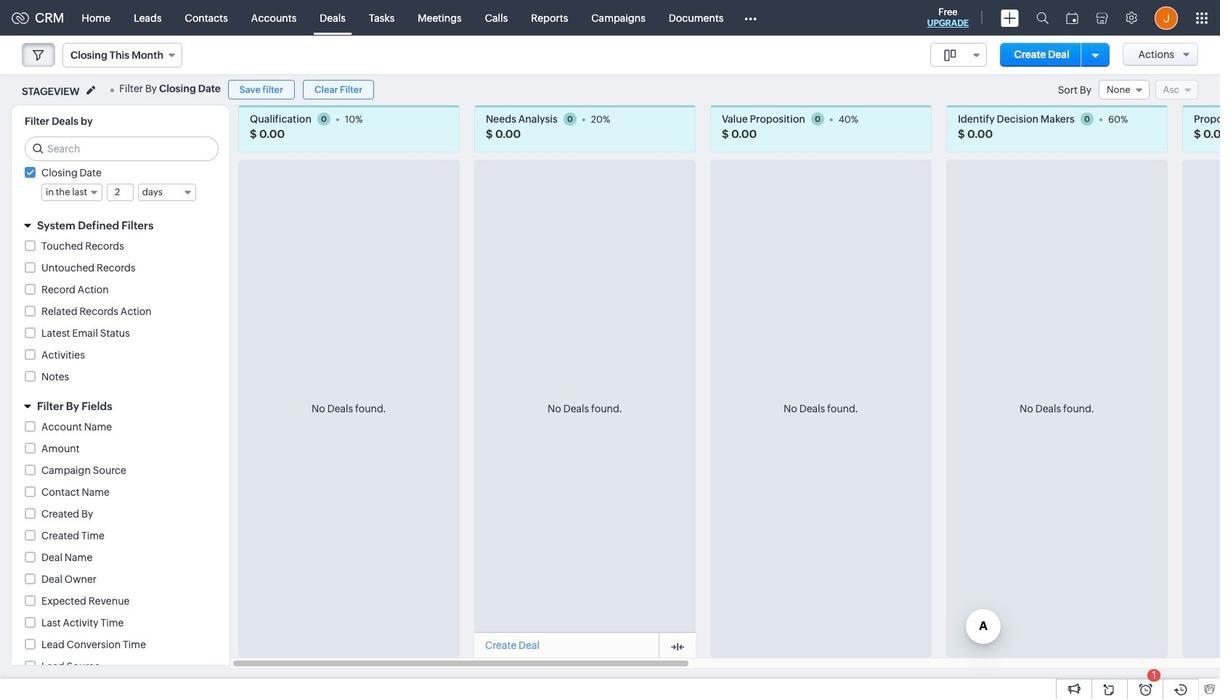Task type: locate. For each thing, give the bounding box(es) containing it.
None text field
[[107, 184, 133, 200]]

None field
[[62, 43, 182, 68], [930, 43, 987, 67], [1099, 80, 1149, 99], [41, 184, 102, 201], [138, 184, 196, 201], [62, 43, 182, 68], [1099, 80, 1149, 99], [41, 184, 102, 201], [138, 184, 196, 201]]

search element
[[1028, 0, 1057, 36]]

logo image
[[12, 12, 29, 24]]

Search text field
[[25, 137, 218, 160]]

profile element
[[1146, 0, 1187, 35]]

Other Modules field
[[735, 6, 766, 29]]

create menu image
[[1001, 9, 1019, 27]]

size image
[[944, 49, 956, 62]]

search image
[[1036, 12, 1049, 24]]

profile image
[[1155, 6, 1178, 29]]



Task type: vqa. For each thing, say whether or not it's contained in the screenshot.
SDKs on the left of the page
no



Task type: describe. For each thing, give the bounding box(es) containing it.
none field "size"
[[930, 43, 987, 67]]

create menu element
[[992, 0, 1028, 35]]

calendar image
[[1066, 12, 1078, 24]]



